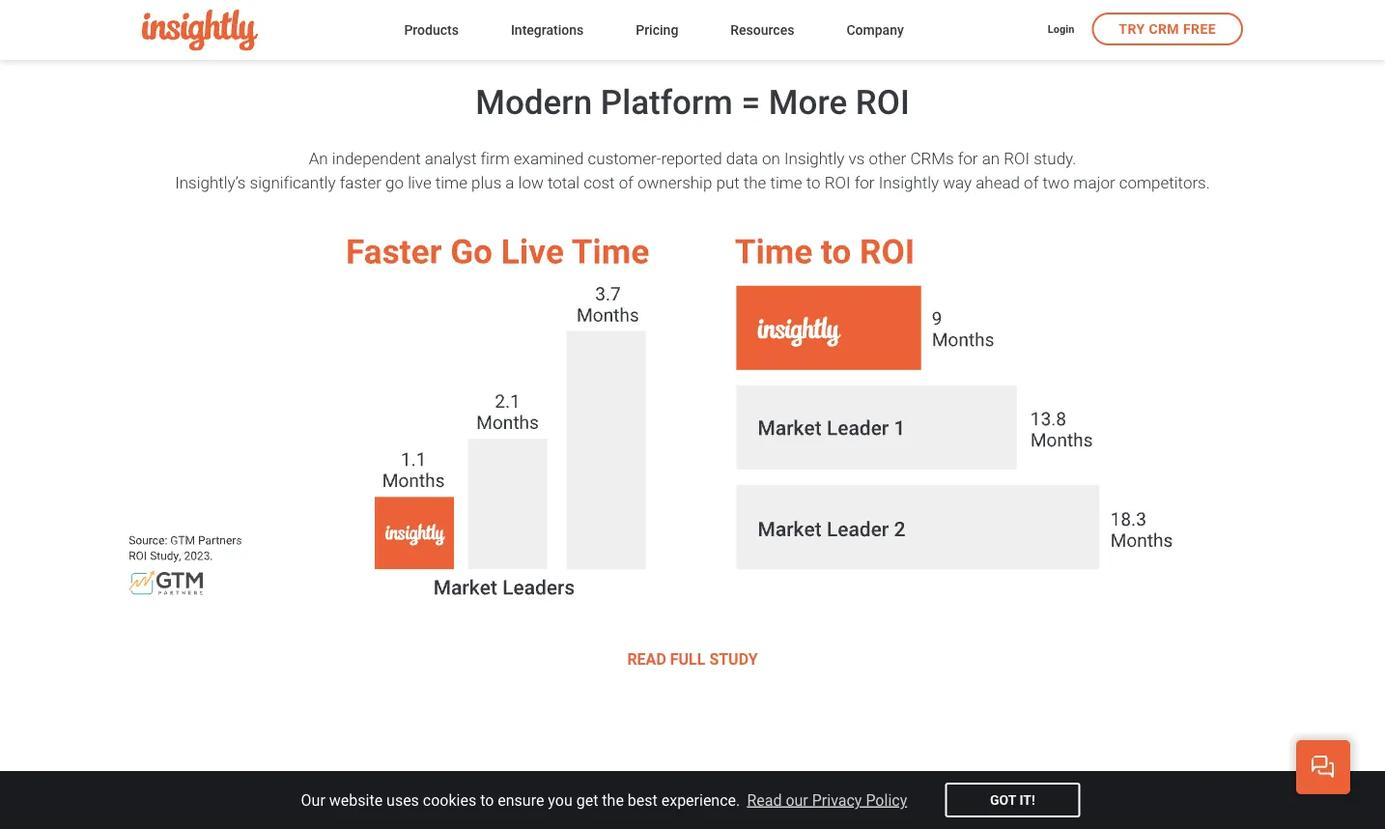 Task type: locate. For each thing, give the bounding box(es) containing it.
platform
[[601, 82, 733, 122]]

1 vertical spatial for
[[855, 173, 875, 192]]

to
[[807, 173, 821, 192], [480, 791, 494, 809]]

to inside the an independent analyst firm examined customer-reported data on insightly vs other crms for an roi study. insightly's significantly faster go live time plus a low total cost of ownership put the time to roi for insightly way ahead of two major competitors.
[[807, 173, 821, 192]]

read
[[628, 650, 667, 668]]

0 vertical spatial insightly
[[785, 149, 845, 168]]

0 horizontal spatial time
[[436, 173, 468, 192]]

insightly
[[785, 149, 845, 168], [879, 173, 939, 192]]

insightly logo link
[[142, 9, 373, 51]]

1 horizontal spatial insightly
[[879, 173, 939, 192]]

vs
[[849, 149, 865, 168]]

experience.
[[662, 791, 741, 809]]

privacy
[[813, 791, 862, 809]]

roi right an
[[1004, 149, 1030, 168]]

an
[[309, 149, 328, 168]]

try crm free button
[[1092, 13, 1244, 45]]

pricing link
[[636, 18, 679, 44]]

for down vs
[[855, 173, 875, 192]]

0 vertical spatial for
[[958, 149, 979, 168]]

to left the "ensure"
[[480, 791, 494, 809]]

0 horizontal spatial roi
[[825, 173, 851, 192]]

company
[[847, 22, 904, 38]]

1 horizontal spatial to
[[807, 173, 821, 192]]

0 horizontal spatial insightly
[[785, 149, 845, 168]]

roi down vs
[[825, 173, 851, 192]]

1 horizontal spatial time
[[771, 173, 803, 192]]

faster
[[340, 173, 382, 192]]

crms
[[911, 149, 954, 168]]

1 vertical spatial the
[[602, 791, 624, 809]]

1 horizontal spatial the
[[744, 173, 767, 192]]

cookieconsent dialog
[[0, 771, 1386, 829]]

you
[[548, 791, 573, 809]]

products link
[[404, 18, 459, 44]]

low
[[519, 173, 544, 192]]

0 horizontal spatial the
[[602, 791, 624, 809]]

free
[[1184, 21, 1217, 37]]

go
[[386, 173, 404, 192]]

0 vertical spatial roi
[[856, 82, 910, 122]]

1 horizontal spatial for
[[958, 149, 979, 168]]

2 time from the left
[[771, 173, 803, 192]]

full
[[671, 650, 706, 668]]

ownership
[[638, 173, 713, 192]]

time down on
[[771, 173, 803, 192]]

major
[[1074, 173, 1116, 192]]

1 horizontal spatial of
[[1025, 173, 1039, 192]]

2 horizontal spatial roi
[[1004, 149, 1030, 168]]

insightly down other
[[879, 173, 939, 192]]

resources
[[731, 22, 795, 38]]

data
[[727, 149, 759, 168]]

an independent analyst firm examined customer-reported data on insightly vs other crms for an roi study. insightly's significantly faster go live time plus a low total cost of ownership put the time to roi for insightly way ahead of two major competitors.
[[175, 149, 1211, 192]]

live
[[408, 173, 432, 192]]

1 vertical spatial to
[[480, 791, 494, 809]]

policy
[[866, 791, 908, 809]]

your
[[665, 787, 732, 827]]

plus
[[472, 173, 502, 192]]

two
[[1043, 173, 1070, 192]]

the right get
[[602, 791, 624, 809]]

examined
[[514, 149, 584, 168]]

for
[[958, 149, 979, 168], [855, 173, 875, 192]]

independent
[[332, 149, 421, 168]]

the
[[744, 173, 767, 192], [602, 791, 624, 809]]

uses
[[387, 791, 419, 809]]

of
[[619, 173, 634, 192], [1025, 173, 1039, 192]]

insightly left vs
[[785, 149, 845, 168]]

1 time from the left
[[436, 173, 468, 192]]

insightly's
[[175, 173, 246, 192]]

2 vertical spatial roi
[[825, 173, 851, 192]]

of down customer-
[[619, 173, 634, 192]]

roi up other
[[856, 82, 910, 122]]

0 horizontal spatial of
[[619, 173, 634, 192]]

read
[[747, 791, 782, 809]]

try crm free link
[[1092, 13, 1244, 45]]

time
[[436, 173, 468, 192], [771, 173, 803, 192]]

0 vertical spatial to
[[807, 173, 821, 192]]

way
[[943, 173, 972, 192]]

roi
[[856, 82, 910, 122], [1004, 149, 1030, 168], [825, 173, 851, 192]]

study
[[710, 650, 758, 668]]

roi study image
[[113, 223, 1273, 607]]

time down analyst
[[436, 173, 468, 192]]

total
[[548, 173, 580, 192]]

our website uses cookies to ensure you get the best experience. read our privacy policy
[[301, 791, 908, 809]]

products
[[404, 22, 459, 38]]

0 horizontal spatial to
[[480, 791, 494, 809]]

get
[[577, 791, 599, 809]]

customer-
[[588, 149, 662, 168]]

0 vertical spatial the
[[744, 173, 767, 192]]

reported
[[662, 149, 723, 168]]

integrations
[[476, 787, 657, 827]]

the right put
[[744, 173, 767, 192]]

to down more
[[807, 173, 821, 192]]

the inside the an independent analyst firm examined customer-reported data on insightly vs other crms for an roi study. insightly's significantly faster go live time plus a low total cost of ownership put the time to roi for insightly way ahead of two major competitors.
[[744, 173, 767, 192]]

for left an
[[958, 149, 979, 168]]

of left two
[[1025, 173, 1039, 192]]

got
[[991, 792, 1017, 808]]

it!
[[1020, 792, 1036, 808]]



Task type: describe. For each thing, give the bounding box(es) containing it.
0 horizontal spatial for
[[855, 173, 875, 192]]

1 vertical spatial insightly
[[879, 173, 939, 192]]

competitors.
[[1120, 173, 1211, 192]]

read our privacy policy button
[[744, 786, 911, 815]]

our
[[786, 791, 809, 809]]

2 of from the left
[[1025, 173, 1039, 192]]

=
[[742, 82, 761, 122]]

our
[[301, 791, 326, 809]]

firm
[[481, 149, 510, 168]]

an
[[983, 149, 1000, 168]]

1 of from the left
[[619, 173, 634, 192]]

integrations link
[[511, 18, 584, 44]]

company link
[[847, 18, 904, 44]]

1 horizontal spatial roi
[[856, 82, 910, 122]]

pricing
[[636, 22, 679, 38]]

ahead
[[976, 173, 1021, 192]]

read full study link
[[628, 646, 758, 675]]

got it! button
[[946, 783, 1081, 818]]

1 vertical spatial roi
[[1004, 149, 1030, 168]]

try crm free
[[1120, 21, 1217, 37]]

significantly
[[250, 173, 336, 192]]

more
[[769, 82, 848, 122]]

needs
[[884, 787, 976, 827]]

business
[[740, 787, 876, 827]]

a
[[506, 173, 515, 192]]

login link
[[1048, 22, 1075, 38]]

other
[[869, 149, 907, 168]]

cookies
[[423, 791, 477, 809]]

integrations
[[511, 22, 584, 38]]

best
[[628, 791, 658, 809]]

the inside cookieconsent "dialog"
[[602, 791, 624, 809]]

insightly logo image
[[142, 9, 258, 51]]

read full study
[[628, 650, 758, 668]]

login
[[1048, 23, 1075, 35]]

the
[[410, 787, 467, 827]]

resources link
[[731, 18, 795, 44]]

try
[[1120, 21, 1146, 37]]

got it!
[[991, 792, 1036, 808]]

put
[[717, 173, 740, 192]]

cost
[[584, 173, 615, 192]]

website
[[329, 791, 383, 809]]

crm
[[1150, 21, 1180, 37]]

modern
[[476, 82, 593, 122]]

on
[[763, 149, 781, 168]]

ensure
[[498, 791, 545, 809]]

the integrations your business needs
[[410, 787, 976, 827]]

modern platform = more roi
[[476, 82, 910, 122]]

to inside cookieconsent "dialog"
[[480, 791, 494, 809]]

study.
[[1034, 149, 1077, 168]]

analyst
[[425, 149, 477, 168]]



Task type: vqa. For each thing, say whether or not it's contained in the screenshot.
with inside the Streamline sales processes, improve profitability, and foster long-term customer relationships by creating a single source of truth for your organization with Insightly CRM .
no



